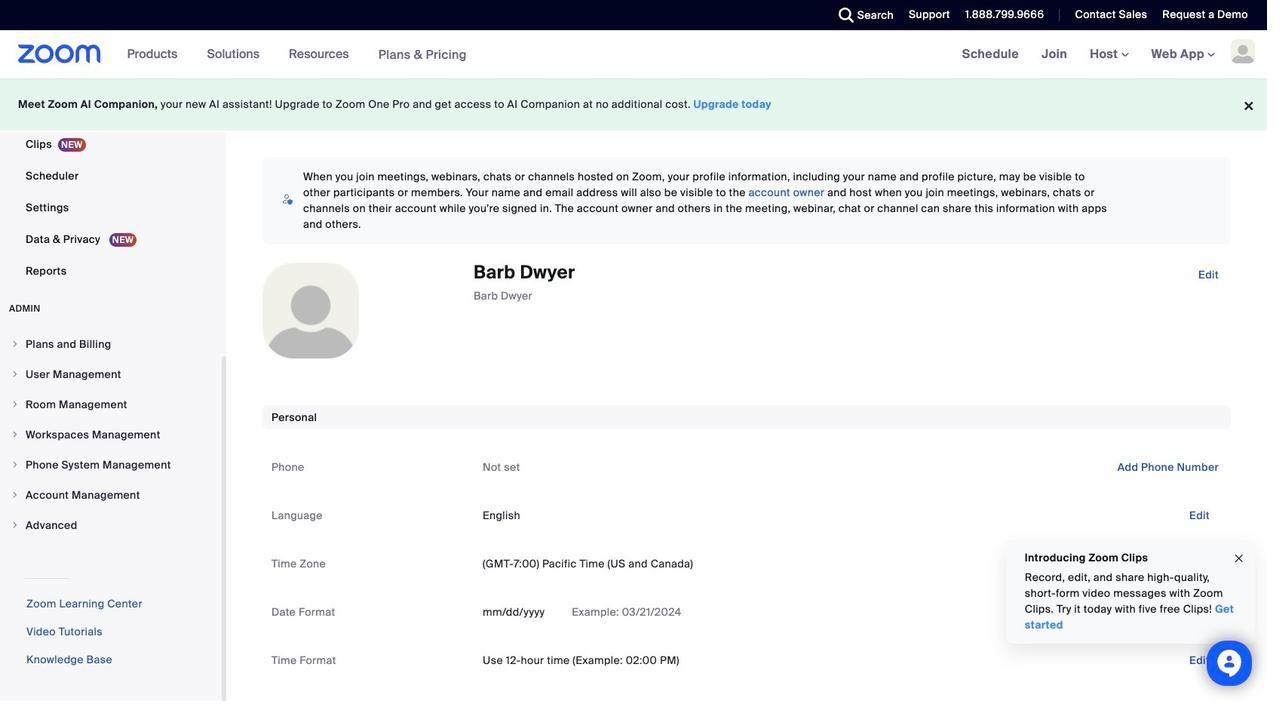 Task type: vqa. For each thing, say whether or not it's contained in the screenshot.
5th menu item from the top of the admin menu Menu
yes



Task type: describe. For each thing, give the bounding box(es) containing it.
personal menu menu
[[0, 0, 222, 288]]

3 menu item from the top
[[0, 390, 222, 419]]

right image
[[11, 370, 20, 379]]

right image for fourth menu item from the bottom
[[11, 430, 20, 439]]

right image for 5th menu item from the top of the the admin menu menu
[[11, 460, 20, 469]]

zoom logo image
[[18, 45, 101, 63]]

right image for 7th menu item from the bottom of the the admin menu menu
[[11, 340, 20, 349]]

6 menu item from the top
[[0, 481, 222, 509]]



Task type: locate. For each thing, give the bounding box(es) containing it.
right image for 7th menu item from the top
[[11, 521, 20, 530]]

meetings navigation
[[951, 30, 1268, 79]]

banner
[[0, 30, 1268, 79]]

6 right image from the top
[[11, 521, 20, 530]]

1 menu item from the top
[[0, 330, 222, 358]]

4 menu item from the top
[[0, 420, 222, 449]]

product information navigation
[[116, 30, 478, 79]]

profile picture image
[[1232, 39, 1256, 63]]

5 right image from the top
[[11, 491, 20, 500]]

4 right image from the top
[[11, 460, 20, 469]]

3 right image from the top
[[11, 430, 20, 439]]

right image for 3rd menu item from the top of the the admin menu menu
[[11, 400, 20, 409]]

menu item
[[0, 330, 222, 358], [0, 360, 222, 389], [0, 390, 222, 419], [0, 420, 222, 449], [0, 451, 222, 479], [0, 481, 222, 509], [0, 511, 222, 540]]

right image
[[11, 340, 20, 349], [11, 400, 20, 409], [11, 430, 20, 439], [11, 460, 20, 469], [11, 491, 20, 500], [11, 521, 20, 530]]

close image
[[1234, 550, 1246, 567]]

user photo image
[[263, 263, 358, 358]]

2 menu item from the top
[[0, 360, 222, 389]]

right image for second menu item from the bottom
[[11, 491, 20, 500]]

footer
[[0, 78, 1268, 131]]

5 menu item from the top
[[0, 451, 222, 479]]

7 menu item from the top
[[0, 511, 222, 540]]

admin menu menu
[[0, 330, 222, 541]]

2 right image from the top
[[11, 400, 20, 409]]

edit user photo image
[[299, 304, 323, 318]]

1 right image from the top
[[11, 340, 20, 349]]



